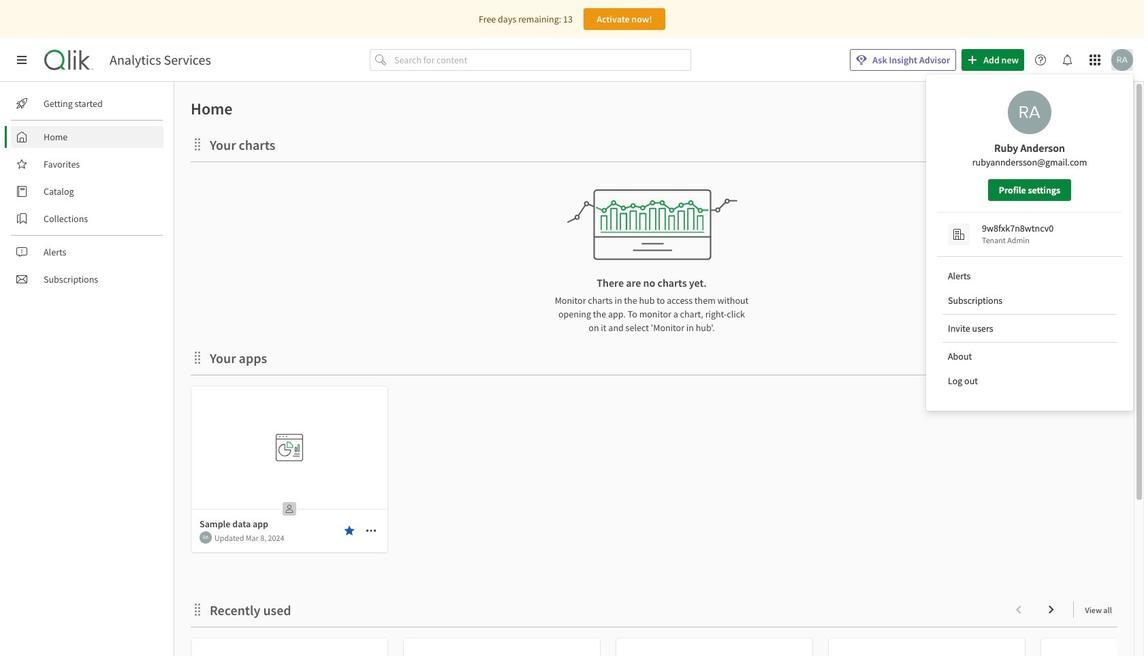Task type: vqa. For each thing, say whether or not it's contained in the screenshot.
bottom Ruby Anderson image
yes



Task type: locate. For each thing, give the bounding box(es) containing it.
1 vertical spatial move collection image
[[191, 351, 204, 364]]

0 vertical spatial move collection image
[[191, 137, 204, 151]]

1 horizontal spatial ruby anderson image
[[1008, 91, 1052, 134]]

2 horizontal spatial ruby anderson image
[[1112, 49, 1134, 71]]

2 vertical spatial move collection image
[[191, 603, 204, 616]]

2 vertical spatial ruby anderson image
[[200, 531, 212, 544]]

main content
[[169, 82, 1145, 656]]

close sidebar menu image
[[16, 55, 27, 65]]

1 vertical spatial ruby anderson image
[[1008, 91, 1052, 134]]

navigation pane element
[[0, 87, 174, 296]]

ruby anderson image
[[1112, 49, 1134, 71], [1008, 91, 1052, 134], [200, 531, 212, 544]]

move collection image
[[191, 137, 204, 151], [191, 351, 204, 364], [191, 603, 204, 616]]

remove from favorites image
[[344, 525, 355, 536]]



Task type: describe. For each thing, give the bounding box(es) containing it.
ruby anderson element
[[200, 531, 212, 544]]

0 vertical spatial ruby anderson image
[[1112, 49, 1134, 71]]

analytics services element
[[110, 52, 211, 68]]

0 horizontal spatial ruby anderson image
[[200, 531, 212, 544]]



